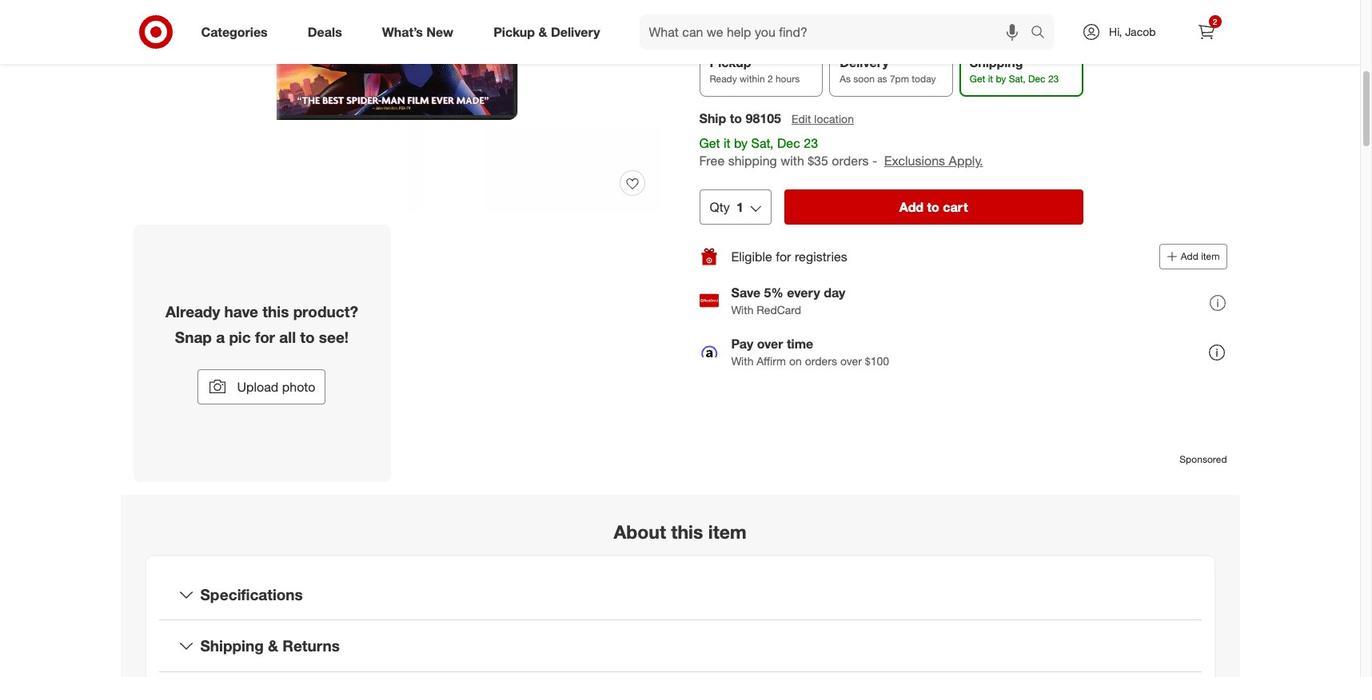 Task type: locate. For each thing, give the bounding box(es) containing it.
search
[[1023, 25, 1062, 41]]

1 horizontal spatial dec
[[1028, 73, 1045, 85]]

delivery
[[551, 24, 600, 40], [840, 54, 889, 70]]

0 horizontal spatial this
[[262, 302, 289, 321]]

1 horizontal spatial to
[[730, 110, 742, 126]]

1 horizontal spatial delivery
[[840, 54, 889, 70]]

0 vertical spatial delivery
[[551, 24, 600, 40]]

0 vertical spatial &
[[539, 24, 547, 40]]

to for 98105
[[730, 110, 742, 126]]

0 horizontal spatial add
[[899, 199, 924, 215]]

1 vertical spatial get
[[699, 134, 720, 150]]

1 horizontal spatial add
[[1181, 250, 1198, 262]]

1 vertical spatial dec
[[777, 134, 800, 150]]

1 horizontal spatial for
[[776, 248, 791, 264]]

get up 'free'
[[699, 134, 720, 150]]

about this item
[[614, 521, 746, 543]]

0 vertical spatial sat,
[[1009, 73, 1026, 85]]

over up affirm
[[757, 335, 783, 351]]

pickup right new
[[493, 24, 535, 40]]

23 inside get it by sat, dec 23 free shipping with $35 orders - exclusions apply.
[[804, 134, 818, 150]]

dec down search button
[[1028, 73, 1045, 85]]

for
[[776, 248, 791, 264], [255, 328, 275, 346]]

1 with from the top
[[731, 303, 754, 316]]

it
[[988, 73, 993, 85], [724, 134, 730, 150]]

0 vertical spatial to
[[730, 110, 742, 126]]

&
[[539, 24, 547, 40], [268, 637, 278, 655]]

save 5% every day with redcard
[[731, 284, 845, 316]]

add item button
[[1159, 244, 1227, 269]]

0 vertical spatial by
[[996, 73, 1006, 85]]

item
[[1201, 250, 1220, 262], [708, 521, 746, 543]]

as
[[877, 73, 887, 85]]

qty
[[710, 199, 730, 215]]

1 horizontal spatial over
[[840, 354, 862, 367]]

0 horizontal spatial &
[[268, 637, 278, 655]]

1 horizontal spatial pickup
[[710, 54, 751, 70]]

sat, up shipping
[[751, 134, 774, 150]]

1 horizontal spatial 23
[[1048, 73, 1059, 85]]

& for pickup
[[539, 24, 547, 40]]

1 vertical spatial it
[[724, 134, 730, 150]]

get right today on the top of the page
[[970, 73, 985, 85]]

delivery as soon as 7pm today
[[840, 54, 936, 85]]

1 vertical spatial orders
[[805, 354, 837, 367]]

2 right jacob
[[1213, 17, 1217, 26]]

by right today on the top of the page
[[996, 73, 1006, 85]]

upload
[[237, 379, 279, 395]]

it right today on the top of the page
[[988, 73, 993, 85]]

0 horizontal spatial get
[[699, 134, 720, 150]]

pickup for &
[[493, 24, 535, 40]]

this up all on the left
[[262, 302, 289, 321]]

pickup inside pickup ready within 2 hours
[[710, 54, 751, 70]]

1 horizontal spatial 2
[[1213, 17, 1217, 26]]

add
[[899, 199, 924, 215], [1181, 250, 1198, 262]]

2 vertical spatial to
[[300, 328, 315, 346]]

eligible
[[731, 248, 772, 264]]

2 left hours
[[768, 73, 773, 85]]

for left all on the left
[[255, 328, 275, 346]]

add to cart
[[899, 199, 968, 215]]

0 horizontal spatial by
[[734, 134, 748, 150]]

1 horizontal spatial item
[[1201, 250, 1220, 262]]

1 vertical spatial pickup
[[710, 54, 751, 70]]

orders inside get it by sat, dec 23 free shipping with $35 orders - exclusions apply.
[[832, 153, 869, 169]]

ready
[[710, 73, 737, 85]]

it inside shipping get it by sat, dec 23
[[988, 73, 993, 85]]

1 vertical spatial delivery
[[840, 54, 889, 70]]

0 horizontal spatial to
[[300, 328, 315, 346]]

for inside already have this product? snap a pic for all to see!
[[255, 328, 275, 346]]

1 vertical spatial add
[[1181, 250, 1198, 262]]

7pm
[[890, 73, 909, 85]]

0 vertical spatial it
[[988, 73, 993, 85]]

pickup
[[493, 24, 535, 40], [710, 54, 751, 70]]

within
[[740, 73, 765, 85]]

for right eligible
[[776, 248, 791, 264]]

hi,
[[1109, 25, 1122, 38]]

exclusions
[[884, 153, 945, 169]]

every
[[787, 284, 820, 300]]

0 horizontal spatial delivery
[[551, 24, 600, 40]]

shipping inside shipping get it by sat, dec 23
[[970, 54, 1023, 70]]

sat, down search button
[[1009, 73, 1026, 85]]

0 horizontal spatial 23
[[804, 134, 818, 150]]

sat, inside shipping get it by sat, dec 23
[[1009, 73, 1026, 85]]

0 vertical spatial item
[[1201, 250, 1220, 262]]

2 with from the top
[[731, 354, 754, 367]]

with
[[731, 303, 754, 316], [731, 354, 754, 367]]

1 vertical spatial &
[[268, 637, 278, 655]]

1 horizontal spatial by
[[996, 73, 1006, 85]]

1 vertical spatial sat,
[[751, 134, 774, 150]]

pickup up ready
[[710, 54, 751, 70]]

23
[[1048, 73, 1059, 85], [804, 134, 818, 150]]

orders left -
[[832, 153, 869, 169]]

0 horizontal spatial sat,
[[751, 134, 774, 150]]

23 down search button
[[1048, 73, 1059, 85]]

0 vertical spatial get
[[970, 73, 985, 85]]

0 horizontal spatial it
[[724, 134, 730, 150]]

0 vertical spatial this
[[262, 302, 289, 321]]

1 vertical spatial over
[[840, 354, 862, 367]]

to left cart at right
[[927, 199, 939, 215]]

0 horizontal spatial pickup
[[493, 24, 535, 40]]

sat,
[[1009, 73, 1026, 85], [751, 134, 774, 150]]

0 vertical spatial over
[[757, 335, 783, 351]]

23 up $35
[[804, 134, 818, 150]]

0 vertical spatial add
[[899, 199, 924, 215]]

shipping & returns
[[200, 637, 340, 655]]

this right about
[[671, 521, 703, 543]]

add item
[[1181, 250, 1220, 262]]

0 vertical spatial 23
[[1048, 73, 1059, 85]]

1 horizontal spatial it
[[988, 73, 993, 85]]

today
[[912, 73, 936, 85]]

2
[[1213, 17, 1217, 26], [768, 73, 773, 85]]

0 vertical spatial orders
[[832, 153, 869, 169]]

this
[[262, 302, 289, 321], [671, 521, 703, 543]]

0 horizontal spatial dec
[[777, 134, 800, 150]]

by inside shipping get it by sat, dec 23
[[996, 73, 1006, 85]]

over
[[757, 335, 783, 351], [840, 354, 862, 367]]

0 vertical spatial with
[[731, 303, 754, 316]]

spider-man : across the spider-verse (dvd + digital), 1 of 2 image
[[133, 0, 661, 212]]

2 horizontal spatial to
[[927, 199, 939, 215]]

shipping inside dropdown button
[[200, 637, 264, 655]]

& inside dropdown button
[[268, 637, 278, 655]]

by inside get it by sat, dec 23 free shipping with $35 orders - exclusions apply.
[[734, 134, 748, 150]]

1 horizontal spatial shipping
[[970, 54, 1023, 70]]

by up shipping
[[734, 134, 748, 150]]

1 vertical spatial for
[[255, 328, 275, 346]]

2 inside pickup ready within 2 hours
[[768, 73, 773, 85]]

1 vertical spatial 2
[[768, 73, 773, 85]]

to right ship
[[730, 110, 742, 126]]

dec up with
[[777, 134, 800, 150]]

1 vertical spatial item
[[708, 521, 746, 543]]

$35
[[808, 153, 828, 169]]

item inside add item button
[[1201, 250, 1220, 262]]

search button
[[1023, 14, 1062, 53]]

to
[[730, 110, 742, 126], [927, 199, 939, 215], [300, 328, 315, 346]]

1 vertical spatial by
[[734, 134, 748, 150]]

0 horizontal spatial for
[[255, 328, 275, 346]]

0 vertical spatial dec
[[1028, 73, 1045, 85]]

1 vertical spatial 23
[[804, 134, 818, 150]]

with inside save 5% every day with redcard
[[731, 303, 754, 316]]

add inside button
[[899, 199, 924, 215]]

to inside button
[[927, 199, 939, 215]]

it inside get it by sat, dec 23 free shipping with $35 orders - exclusions apply.
[[724, 134, 730, 150]]

get
[[970, 73, 985, 85], [699, 134, 720, 150]]

with down save
[[731, 303, 754, 316]]

0 vertical spatial pickup
[[493, 24, 535, 40]]

1 vertical spatial to
[[927, 199, 939, 215]]

to right all on the left
[[300, 328, 315, 346]]

dec
[[1028, 73, 1045, 85], [777, 134, 800, 150]]

what's new
[[382, 24, 453, 40]]

pickup & delivery link
[[480, 14, 620, 50]]

over left $100 at the bottom of the page
[[840, 354, 862, 367]]

sponsored
[[1180, 453, 1227, 465]]

dec inside get it by sat, dec 23 free shipping with $35 orders - exclusions apply.
[[777, 134, 800, 150]]

get inside shipping get it by sat, dec 23
[[970, 73, 985, 85]]

0 horizontal spatial 2
[[768, 73, 773, 85]]

edit location button
[[791, 110, 855, 127]]

it up 'free'
[[724, 134, 730, 150]]

0 vertical spatial shipping
[[970, 54, 1023, 70]]

1 vertical spatial shipping
[[200, 637, 264, 655]]

orders
[[832, 153, 869, 169], [805, 354, 837, 367]]

upload photo
[[237, 379, 315, 395]]

get inside get it by sat, dec 23 free shipping with $35 orders - exclusions apply.
[[699, 134, 720, 150]]

1 vertical spatial with
[[731, 354, 754, 367]]

jacob
[[1125, 25, 1156, 38]]

add inside button
[[1181, 250, 1198, 262]]

pay over time with affirm on orders over $100
[[731, 335, 889, 367]]

1 horizontal spatial &
[[539, 24, 547, 40]]

exclusions apply. button
[[884, 152, 983, 170]]

shipping for get
[[970, 54, 1023, 70]]

0 horizontal spatial shipping
[[200, 637, 264, 655]]

0 horizontal spatial item
[[708, 521, 746, 543]]

orders right on
[[805, 354, 837, 367]]

98105
[[746, 110, 781, 126]]

categories
[[201, 24, 268, 40]]

1 horizontal spatial sat,
[[1009, 73, 1026, 85]]

hours
[[776, 73, 800, 85]]

1 vertical spatial this
[[671, 521, 703, 543]]

1 horizontal spatial get
[[970, 73, 985, 85]]

by
[[996, 73, 1006, 85], [734, 134, 748, 150]]

with down "pay"
[[731, 354, 754, 367]]



Task type: describe. For each thing, give the bounding box(es) containing it.
& for shipping
[[268, 637, 278, 655]]

eligible for registries
[[731, 248, 847, 264]]

ship
[[699, 110, 726, 126]]

edit
[[792, 111, 811, 125]]

to for cart
[[927, 199, 939, 215]]

hi, jacob
[[1109, 25, 1156, 38]]

to inside already have this product? snap a pic for all to see!
[[300, 328, 315, 346]]

on
[[789, 354, 802, 367]]

save
[[731, 284, 761, 300]]

snap
[[175, 328, 212, 346]]

ship to 98105
[[699, 110, 781, 126]]

2 link
[[1189, 14, 1224, 50]]

image gallery element
[[133, 0, 661, 482]]

0 horizontal spatial over
[[757, 335, 783, 351]]

0 vertical spatial for
[[776, 248, 791, 264]]

shipping & returns button
[[159, 621, 1201, 672]]

edit location
[[792, 111, 854, 125]]

pickup for ready
[[710, 54, 751, 70]]

soon
[[853, 73, 875, 85]]

add for add item
[[1181, 250, 1198, 262]]

shipping for &
[[200, 637, 264, 655]]

time
[[787, 335, 813, 351]]

pic
[[229, 328, 251, 346]]

specifications button
[[159, 569, 1201, 620]]

23 inside shipping get it by sat, dec 23
[[1048, 73, 1059, 85]]

categories link
[[188, 14, 288, 50]]

specifications
[[200, 585, 303, 603]]

affirm
[[757, 354, 786, 367]]

add for add to cart
[[899, 199, 924, 215]]

registries
[[795, 248, 847, 264]]

upload photo button
[[198, 369, 326, 404]]

deals link
[[294, 14, 362, 50]]

what's
[[382, 24, 423, 40]]

with
[[781, 153, 804, 169]]

see!
[[319, 328, 349, 346]]

qty 1
[[710, 199, 743, 215]]

returns
[[283, 637, 340, 655]]

photo
[[282, 379, 315, 395]]

day
[[824, 284, 845, 300]]

delivery inside delivery as soon as 7pm today
[[840, 54, 889, 70]]

1
[[736, 199, 743, 215]]

get it by sat, dec 23 free shipping with $35 orders - exclusions apply.
[[699, 134, 983, 169]]

new
[[426, 24, 453, 40]]

pickup ready within 2 hours
[[710, 54, 800, 85]]

what's new link
[[368, 14, 473, 50]]

a
[[216, 328, 225, 346]]

cart
[[943, 199, 968, 215]]

location
[[814, 111, 854, 125]]

as
[[840, 73, 851, 85]]

apply.
[[949, 153, 983, 169]]

What can we help you find? suggestions appear below search field
[[639, 14, 1035, 50]]

this inside already have this product? snap a pic for all to see!
[[262, 302, 289, 321]]

already have this product? snap a pic for all to see!
[[166, 302, 358, 346]]

redcard
[[757, 303, 801, 316]]

sat, inside get it by sat, dec 23 free shipping with $35 orders - exclusions apply.
[[751, 134, 774, 150]]

1 horizontal spatial this
[[671, 521, 703, 543]]

have
[[224, 302, 258, 321]]

already
[[166, 302, 220, 321]]

pay
[[731, 335, 753, 351]]

0 vertical spatial 2
[[1213, 17, 1217, 26]]

free
[[699, 153, 725, 169]]

all
[[279, 328, 296, 346]]

-
[[872, 153, 877, 169]]

orders inside pay over time with affirm on orders over $100
[[805, 354, 837, 367]]

5%
[[764, 284, 783, 300]]

deals
[[308, 24, 342, 40]]

shipping get it by sat, dec 23
[[970, 54, 1059, 85]]

product?
[[293, 302, 358, 321]]

pickup & delivery
[[493, 24, 600, 40]]

dec inside shipping get it by sat, dec 23
[[1028, 73, 1045, 85]]

add to cart button
[[784, 189, 1083, 225]]

with inside pay over time with affirm on orders over $100
[[731, 354, 754, 367]]

$100
[[865, 354, 889, 367]]

shipping
[[728, 153, 777, 169]]

about
[[614, 521, 666, 543]]



Task type: vqa. For each thing, say whether or not it's contained in the screenshot.
weekly
no



